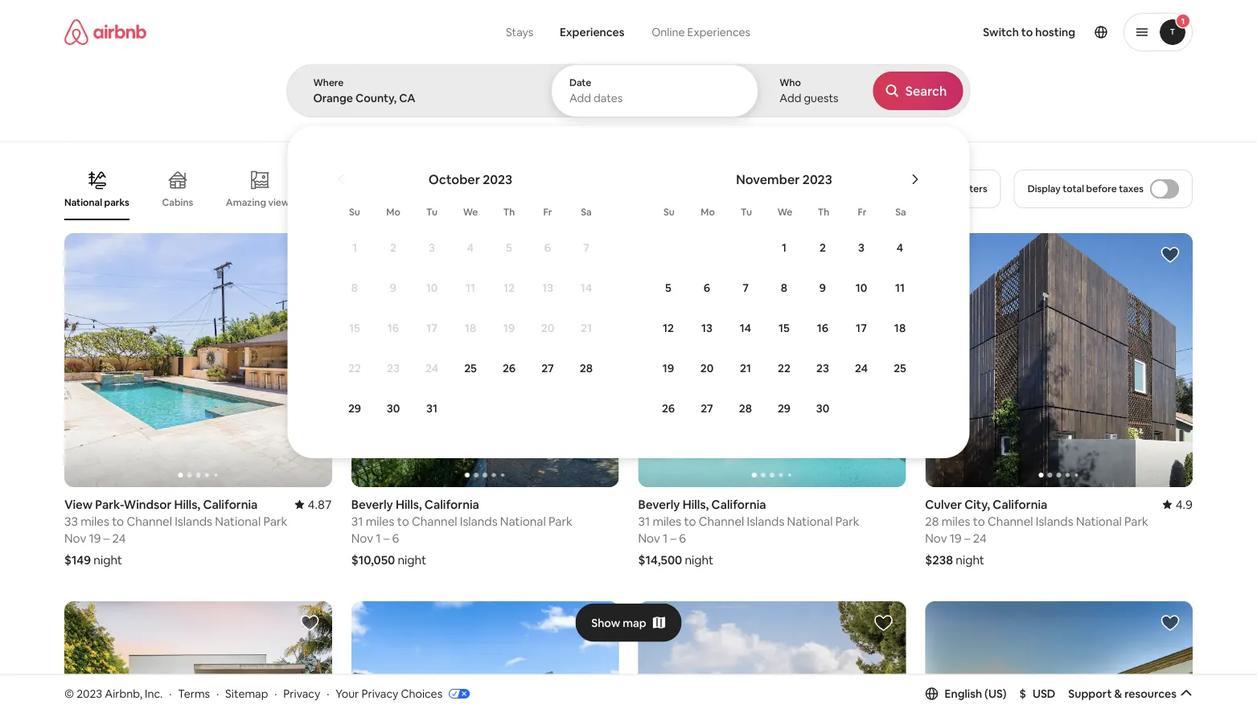 Task type: locate. For each thing, give the bounding box(es) containing it.
10 button
[[413, 269, 451, 307], [842, 269, 881, 307]]

0 horizontal spatial 16
[[388, 321, 399, 335]]

– down city,
[[964, 531, 970, 546]]

18 for 2nd 18 button from the left
[[894, 321, 906, 335]]

miles inside beverly hills, california 31 miles to channel islands national park nov 1 – 6 $10,050 night
[[366, 514, 394, 529]]

2 channel from the left
[[412, 514, 457, 529]]

amazing views
[[226, 196, 294, 209]]

15
[[349, 321, 360, 335], [779, 321, 790, 335]]

1 vertical spatial 5
[[665, 281, 671, 295]]

2 for november 2023
[[820, 240, 826, 255]]

0 horizontal spatial 29 button
[[335, 389, 374, 428]]

1 button down castles
[[335, 228, 374, 267]]

california for beverly hills, california 31 miles to channel islands national park nov 1 – 6 $10,050 night
[[425, 497, 479, 512]]

we down the october 2023
[[463, 206, 478, 218]]

terms
[[178, 687, 210, 701]]

1 horizontal spatial 5 button
[[649, 269, 688, 307]]

1 vertical spatial 14 button
[[726, 309, 765, 347]]

park
[[263, 514, 287, 529], [549, 514, 573, 529], [835, 514, 860, 529], [1124, 514, 1149, 529]]

islands inside beverly hills, california 31 miles to channel islands national park nov 1 – 6 $10,050 night
[[460, 514, 498, 529]]

2 beverly from the left
[[638, 497, 680, 512]]

1 vertical spatial 13
[[701, 321, 713, 335]]

miles up $10,050 in the left of the page
[[366, 514, 394, 529]]

2 8 button from the left
[[765, 269, 803, 307]]

fr right beachfront
[[858, 206, 867, 218]]

national inside beverly hills, california 31 miles to channel islands national park nov 1 – 6 $10,050 night
[[500, 514, 546, 529]]

1 fr from the left
[[543, 206, 552, 218]]

1 hills, from the left
[[174, 497, 200, 512]]

2 9 from the left
[[819, 281, 826, 295]]

add to wishlist: beverly hills, california image
[[300, 614, 319, 633], [874, 614, 893, 633], [1161, 614, 1180, 633]]

0 horizontal spatial fr
[[543, 206, 552, 218]]

13
[[542, 281, 553, 295], [701, 321, 713, 335]]

0 horizontal spatial su
[[349, 206, 360, 218]]

to inside the beverly hills, california 31 miles to channel islands national park nov 1 – 6 $14,500 night
[[684, 514, 696, 529]]

10 for 1st 10 button
[[426, 281, 438, 295]]

1 horizontal spatial 7
[[742, 281, 749, 295]]

sa right trending at the top of page
[[895, 206, 906, 218]]

2 button down lakefront
[[374, 228, 413, 267]]

1 horizontal spatial 8
[[781, 281, 787, 295]]

9 button
[[374, 269, 413, 307], [803, 269, 842, 307]]

2 3 from the left
[[858, 240, 865, 255]]

1 8 from the left
[[351, 281, 358, 295]]

th left omg!
[[503, 206, 515, 218]]

2 4 from the left
[[897, 240, 903, 255]]

amazing left 'pools' in the right top of the page
[[674, 196, 714, 209]]

17 button
[[413, 309, 451, 347], [842, 309, 881, 347]]

2 3 button from the left
[[842, 228, 881, 267]]

0 horizontal spatial 9
[[390, 281, 397, 295]]

channel inside the beverly hills, california 31 miles to channel islands national park nov 1 – 6 $14,500 night
[[699, 514, 744, 529]]

1 horizontal spatial 1 button
[[765, 228, 803, 267]]

add
[[569, 91, 591, 105], [779, 91, 801, 105]]

1 23 from the left
[[387, 361, 400, 376]]

2023 right ©
[[77, 687, 102, 701]]

national inside the beverly hills, california 31 miles to channel islands national park nov 1 – 6 $14,500 night
[[787, 514, 833, 529]]

0 horizontal spatial 10 button
[[413, 269, 451, 307]]

23
[[387, 361, 400, 376], [816, 361, 829, 376]]

3 button for october 2023
[[413, 228, 451, 267]]

taxes
[[1119, 183, 1144, 195]]

sa right omg!
[[581, 206, 592, 218]]

nov up $238
[[925, 531, 947, 546]]

miles down "park-"
[[81, 514, 109, 529]]

1 horizontal spatial amazing
[[674, 196, 714, 209]]

1 horizontal spatial 9
[[819, 281, 826, 295]]

0 horizontal spatial amazing
[[226, 196, 266, 209]]

miles inside view park-windsor hills, california 33 miles to channel islands national park nov 19 – 24 $149 night
[[81, 514, 109, 529]]

· right terms on the bottom left of page
[[216, 687, 219, 701]]

miles down culver
[[942, 514, 970, 529]]

2 button for november 2023
[[803, 228, 842, 267]]

1 park from the left
[[263, 514, 287, 529]]

beverly inside beverly hills, california 31 miles to channel islands national park nov 1 – 6 $10,050 night
[[351, 497, 393, 512]]

– for $14,500
[[670, 531, 676, 546]]

0 horizontal spatial experiences
[[560, 25, 625, 39]]

su
[[349, 206, 360, 218], [664, 206, 675, 218]]

1 horizontal spatial fr
[[858, 206, 867, 218]]

islands inside view park-windsor hills, california 33 miles to channel islands national park nov 19 – 24 $149 night
[[175, 514, 212, 529]]

miles
[[81, 514, 109, 529], [366, 514, 394, 529], [653, 514, 681, 529], [942, 514, 970, 529]]

0 horizontal spatial 22
[[348, 361, 361, 376]]

1 1 button from the left
[[335, 228, 374, 267]]

2023 up mansions
[[483, 171, 512, 187]]

2 11 button from the left
[[881, 269, 919, 307]]

channel
[[127, 514, 172, 529], [412, 514, 457, 529], [699, 514, 744, 529], [988, 514, 1033, 529]]

1 2 from the left
[[390, 240, 396, 255]]

29 button
[[335, 389, 374, 428], [765, 389, 803, 428]]

1 horizontal spatial we
[[777, 206, 792, 218]]

channel inside culver city, california 28 miles to channel islands national park nov 19 – 24 $238 night
[[988, 514, 1033, 529]]

3 button down trending at the top of page
[[842, 228, 881, 267]]

add inside "who add guests"
[[779, 91, 801, 105]]

beverly inside the beverly hills, california 31 miles to channel islands national park nov 1 – 6 $14,500 night
[[638, 497, 680, 512]]

29 for second 29 button from right
[[348, 401, 361, 416]]

14 button
[[567, 269, 606, 307], [726, 309, 765, 347]]

2 nov from the left
[[351, 531, 373, 546]]

1 horizontal spatial hills,
[[396, 497, 422, 512]]

1 29 from the left
[[348, 401, 361, 416]]

0 horizontal spatial 18 button
[[451, 309, 490, 347]]

3 channel from the left
[[699, 514, 744, 529]]

th right beachfront
[[818, 206, 829, 218]]

0 horizontal spatial 8
[[351, 281, 358, 295]]

1 horizontal spatial 17 button
[[842, 309, 881, 347]]

0 vertical spatial 28 button
[[567, 349, 606, 388]]

privacy link
[[283, 687, 320, 701]]

amazing left views on the left of the page
[[226, 196, 266, 209]]

1 horizontal spatial 31
[[426, 401, 437, 416]]

islands for beverly hills, california 31 miles to channel islands national park nov 1 – 6 $10,050 night
[[460, 514, 498, 529]]

fr
[[543, 206, 552, 218], [858, 206, 867, 218]]

1 vertical spatial 14
[[740, 321, 751, 335]]

2 horizontal spatial hills,
[[683, 497, 709, 512]]

6
[[544, 240, 551, 255], [704, 281, 710, 295], [392, 531, 399, 546], [679, 531, 686, 546]]

2 horizontal spatial 2023
[[803, 171, 832, 187]]

1 horizontal spatial 3 button
[[842, 228, 881, 267]]

2 23 from the left
[[816, 361, 829, 376]]

add inside date add dates
[[569, 91, 591, 105]]

2 down november 2023
[[820, 240, 826, 255]]

we
[[463, 206, 478, 218], [777, 206, 792, 218]]

4 button down mansions
[[451, 228, 490, 267]]

1 horizontal spatial 14
[[740, 321, 751, 335]]

1 sa from the left
[[581, 206, 592, 218]]

national
[[64, 196, 102, 209], [215, 514, 261, 529], [500, 514, 546, 529], [787, 514, 833, 529], [1076, 514, 1122, 529]]

tu down october
[[426, 206, 437, 218]]

0 horizontal spatial privacy
[[283, 687, 320, 701]]

17
[[426, 321, 437, 335], [856, 321, 867, 335]]

– up $14,500
[[670, 531, 676, 546]]

1 horizontal spatial sa
[[895, 206, 906, 218]]

2 4 button from the left
[[881, 228, 919, 267]]

add for add dates
[[569, 91, 591, 105]]

guests
[[804, 91, 839, 105]]

· left your at the left of page
[[327, 687, 329, 701]]

california inside culver city, california 28 miles to channel islands national park nov 19 – 24 $238 night
[[993, 497, 1047, 512]]

18 button
[[451, 309, 490, 347], [881, 309, 919, 347]]

nov inside the beverly hills, california 31 miles to channel islands national park nov 1 – 6 $14,500 night
[[638, 531, 660, 546]]

1 miles from the left
[[81, 514, 109, 529]]

national for beverly hills, california 31 miles to channel islands national park nov 1 – 6 $10,050 night
[[500, 514, 546, 529]]

21 for the topmost 21 button
[[581, 321, 592, 335]]

– up $10,050 in the left of the page
[[383, 531, 390, 546]]

3 down trending at the top of page
[[858, 240, 865, 255]]

experiences tab panel
[[287, 64, 1257, 470]]

3 down lakefront
[[429, 240, 435, 255]]

1 add from the left
[[569, 91, 591, 105]]

2 15 from the left
[[779, 321, 790, 335]]

16 button
[[374, 309, 413, 347], [803, 309, 842, 347]]

to for culver city, california 28 miles to channel islands national park nov 19 – 24 $238 night
[[973, 514, 985, 529]]

4.87 out of 5 average rating image
[[295, 497, 332, 512]]

4 button for november 2023
[[881, 228, 919, 267]]

to inside view park-windsor hills, california 33 miles to channel islands national park nov 19 – 24 $149 night
[[112, 514, 124, 529]]

14 for leftmost 14 button
[[581, 281, 592, 295]]

1 channel from the left
[[127, 514, 172, 529]]

·
[[169, 687, 172, 701], [216, 687, 219, 701], [274, 687, 277, 701], [327, 687, 329, 701]]

miles inside culver city, california 28 miles to channel islands national park nov 19 – 24 $238 night
[[942, 514, 970, 529]]

– inside beverly hills, california 31 miles to channel islands national park nov 1 – 6 $10,050 night
[[383, 531, 390, 546]]

0 horizontal spatial 16 button
[[374, 309, 413, 347]]

islands for culver city, california 28 miles to channel islands national park nov 19 – 24 $238 night
[[1036, 514, 1073, 529]]

0 horizontal spatial 25 button
[[451, 349, 490, 388]]

3 hills, from the left
[[683, 497, 709, 512]]

1 horizontal spatial 12
[[663, 321, 674, 335]]

3 park from the left
[[835, 514, 860, 529]]

4 button down trending at the top of page
[[881, 228, 919, 267]]

1 inside the beverly hills, california 31 miles to channel islands national park nov 1 – 6 $14,500 night
[[663, 531, 668, 546]]

night right $10,050 in the left of the page
[[398, 552, 426, 568]]

add down date
[[569, 91, 591, 105]]

2 18 from the left
[[894, 321, 906, 335]]

1 horizontal spatial 13 button
[[688, 309, 726, 347]]

0 horizontal spatial 26 button
[[490, 349, 528, 388]]

1 horizontal spatial 25 button
[[881, 349, 919, 388]]

28 for bottommost 28 button
[[739, 401, 752, 416]]

2 su from the left
[[664, 206, 675, 218]]

1 islands from the left
[[175, 514, 212, 529]]

1 button
[[335, 228, 374, 267], [765, 228, 803, 267]]

0 horizontal spatial 25
[[464, 361, 477, 376]]

1 vertical spatial 21 button
[[726, 349, 765, 388]]

1 we from the left
[[463, 206, 478, 218]]

1 horizontal spatial 12 button
[[649, 309, 688, 347]]

0 horizontal spatial 30 button
[[374, 389, 413, 428]]

12 for the top 12 button
[[503, 281, 515, 295]]

0 horizontal spatial 30
[[387, 401, 400, 416]]

1 horizontal spatial 28
[[739, 401, 752, 416]]

7
[[583, 240, 589, 255], [742, 281, 749, 295]]

1 horizontal spatial privacy
[[361, 687, 398, 701]]

1 horizontal spatial 2
[[820, 240, 826, 255]]

national for beverly hills, california 31 miles to channel islands national park nov 1 – 6 $14,500 night
[[787, 514, 833, 529]]

20
[[541, 321, 554, 335], [700, 361, 714, 376]]

1 nov from the left
[[64, 531, 86, 546]]

(us)
[[985, 687, 1007, 701]]

miles inside the beverly hills, california 31 miles to channel islands national park nov 1 – 6 $14,500 night
[[653, 514, 681, 529]]

– inside culver city, california 28 miles to channel islands national park nov 19 – 24 $238 night
[[964, 531, 970, 546]]

2 privacy from the left
[[361, 687, 398, 701]]

0 horizontal spatial th
[[503, 206, 515, 218]]

night inside beverly hills, california 31 miles to channel islands national park nov 1 – 6 $10,050 night
[[398, 552, 426, 568]]

25 button
[[451, 349, 490, 388], [881, 349, 919, 388]]

1 horizontal spatial 6 button
[[688, 269, 726, 307]]

1 2 button from the left
[[374, 228, 413, 267]]

0 vertical spatial 27
[[541, 361, 554, 376]]

3 – from the left
[[670, 531, 676, 546]]

1 inside dropdown button
[[1181, 16, 1185, 26]]

park inside culver city, california 28 miles to channel islands national park nov 19 – 24 $238 night
[[1124, 514, 1149, 529]]

california
[[203, 497, 258, 512], [425, 497, 479, 512], [711, 497, 766, 512], [993, 497, 1047, 512]]

0 vertical spatial 28
[[580, 361, 593, 376]]

1 horizontal spatial 2 button
[[803, 228, 842, 267]]

airbnb,
[[105, 687, 142, 701]]

night for $238
[[956, 552, 984, 568]]

su left 'pools' in the right top of the page
[[664, 206, 675, 218]]

calendar application
[[306, 154, 1257, 470]]

1 horizontal spatial 11 button
[[881, 269, 919, 307]]

night right $238
[[956, 552, 984, 568]]

1 horizontal spatial 19 button
[[649, 349, 688, 388]]

0 horizontal spatial 20
[[541, 321, 554, 335]]

0 horizontal spatial hills,
[[174, 497, 200, 512]]

0 horizontal spatial 2023
[[77, 687, 102, 701]]

25
[[464, 361, 477, 376], [894, 361, 906, 376]]

views
[[268, 196, 294, 209]]

2 · from the left
[[216, 687, 219, 701]]

8 for 1st 8 button from left
[[351, 281, 358, 295]]

1 15 from the left
[[349, 321, 360, 335]]

mansions
[[463, 196, 505, 209]]

mo left 'pools' in the right top of the page
[[701, 206, 715, 218]]

31 inside beverly hills, california 31 miles to channel islands national park nov 1 – 6 $10,050 night
[[351, 514, 363, 529]]

2 10 from the left
[[855, 281, 867, 295]]

$
[[1019, 687, 1026, 701]]

2 29 from the left
[[778, 401, 791, 416]]

31 for beverly hills, california 31 miles to channel islands national park nov 1 – 6 $14,500 night
[[638, 514, 650, 529]]

0 horizontal spatial 6 button
[[528, 228, 567, 267]]

1 horizontal spatial experiences
[[687, 25, 750, 39]]

31
[[426, 401, 437, 416], [351, 514, 363, 529], [638, 514, 650, 529]]

28 button
[[567, 349, 606, 388], [726, 389, 765, 428]]

2 miles from the left
[[366, 514, 394, 529]]

2 night from the left
[[398, 552, 426, 568]]

2 11 from the left
[[895, 281, 905, 295]]

25 for 1st 25 button from left
[[464, 361, 477, 376]]

su left lakefront
[[349, 206, 360, 218]]

fr right mansions
[[543, 206, 552, 218]]

11
[[466, 281, 475, 295], [895, 281, 905, 295]]

1 horizontal spatial 26
[[662, 401, 675, 416]]

2023 for ©
[[77, 687, 102, 701]]

channel for culver city, california 28 miles to channel islands national park nov 19 – 24 $238 night
[[988, 514, 1033, 529]]

4 park from the left
[[1124, 514, 1149, 529]]

None search field
[[287, 0, 1257, 470]]

0 horizontal spatial 22 button
[[335, 349, 374, 388]]

0 horizontal spatial 20 button
[[528, 309, 567, 347]]

0 vertical spatial 5
[[506, 240, 512, 255]]

2 2 from the left
[[820, 240, 826, 255]]

tu
[[426, 206, 437, 218], [741, 206, 752, 218]]

· left privacy link
[[274, 687, 277, 701]]

night inside culver city, california 28 miles to channel islands national park nov 19 – 24 $238 night
[[956, 552, 984, 568]]

1 su from the left
[[349, 206, 360, 218]]

0 horizontal spatial 14 button
[[567, 269, 606, 307]]

park for beverly hills, california 31 miles to channel islands national park nov 1 – 6 $10,050 night
[[549, 514, 573, 529]]

tu down november
[[741, 206, 752, 218]]

1 horizontal spatial 14 button
[[726, 309, 765, 347]]

beachfront
[[767, 196, 817, 209]]

1 horizontal spatial 15 button
[[765, 309, 803, 347]]

7 button
[[567, 228, 606, 267], [726, 269, 765, 307]]

21 button
[[567, 309, 606, 347], [726, 349, 765, 388]]

6 inside the beverly hills, california 31 miles to channel islands national park nov 1 – 6 $14,500 night
[[679, 531, 686, 546]]

1 3 button from the left
[[413, 228, 451, 267]]

nov up $10,050 in the left of the page
[[351, 531, 373, 546]]

1 9 from the left
[[390, 281, 397, 295]]

1 16 from the left
[[388, 321, 399, 335]]

29 for first 29 button from right
[[778, 401, 791, 416]]

2 button down beachfront
[[803, 228, 842, 267]]

1 horizontal spatial 23
[[816, 361, 829, 376]]

– down "park-"
[[104, 531, 110, 546]]

0 horizontal spatial 3 button
[[413, 228, 451, 267]]

california inside beverly hills, california 31 miles to channel islands national park nov 1 – 6 $10,050 night
[[425, 497, 479, 512]]

31 inside the beverly hills, california 31 miles to channel islands national park nov 1 – 6 $14,500 night
[[638, 514, 650, 529]]

3 button for november 2023
[[842, 228, 881, 267]]

2023 for november
[[803, 171, 832, 187]]

1 vertical spatial 26 button
[[649, 389, 688, 428]]

2 – from the left
[[383, 531, 390, 546]]

national inside culver city, california 28 miles to channel islands national park nov 19 – 24 $238 night
[[1076, 514, 1122, 529]]

channel inside beverly hills, california 31 miles to channel islands national park nov 1 – 6 $10,050 night
[[412, 514, 457, 529]]

add to wishlist: beverly hills, california image
[[587, 245, 606, 265]]

0 horizontal spatial 5 button
[[490, 228, 528, 267]]

0 horizontal spatial tu
[[426, 206, 437, 218]]

california inside the beverly hills, california 31 miles to channel islands national park nov 1 – 6 $14,500 night
[[711, 497, 766, 512]]

mo right castles
[[386, 206, 400, 218]]

1 4 button from the left
[[451, 228, 490, 267]]

1 horizontal spatial 15
[[779, 321, 790, 335]]

1 vertical spatial 21
[[740, 361, 751, 376]]

10 for first 10 button from right
[[855, 281, 867, 295]]

islands inside culver city, california 28 miles to channel islands national park nov 19 – 24 $238 night
[[1036, 514, 1073, 529]]

1 horizontal spatial 4
[[897, 240, 903, 255]]

1 vertical spatial 7
[[742, 281, 749, 295]]

3 add to wishlist: beverly hills, california image from the left
[[1161, 614, 1180, 633]]

2 california from the left
[[425, 497, 479, 512]]

privacy right your at the left of page
[[361, 687, 398, 701]]

to inside culver city, california 28 miles to channel islands national park nov 19 – 24 $238 night
[[973, 514, 985, 529]]

night inside the beverly hills, california 31 miles to channel islands national park nov 1 – 6 $14,500 night
[[685, 552, 713, 568]]

1 horizontal spatial 29
[[778, 401, 791, 416]]

california inside view park-windsor hills, california 33 miles to channel islands national park nov 19 – 24 $149 night
[[203, 497, 258, 512]]

miles up $14,500
[[653, 514, 681, 529]]

1 beverly from the left
[[351, 497, 393, 512]]

0 horizontal spatial 17 button
[[413, 309, 451, 347]]

29
[[348, 401, 361, 416], [778, 401, 791, 416]]

11 button
[[451, 269, 490, 307], [881, 269, 919, 307]]

0 horizontal spatial sa
[[581, 206, 592, 218]]

1 horizontal spatial mo
[[701, 206, 715, 218]]

nov inside beverly hills, california 31 miles to channel islands national park nov 1 – 6 $10,050 night
[[351, 531, 373, 546]]

0 horizontal spatial 13
[[542, 281, 553, 295]]

privacy left your at the left of page
[[283, 687, 320, 701]]

california for culver city, california 28 miles to channel islands national park nov 19 – 24 $238 night
[[993, 497, 1047, 512]]

to inside beverly hills, california 31 miles to channel islands national park nov 1 – 6 $10,050 night
[[397, 514, 409, 529]]

– inside the beverly hills, california 31 miles to channel islands national park nov 1 – 6 $14,500 night
[[670, 531, 676, 546]]

hills, inside the beverly hills, california 31 miles to channel islands national park nov 1 – 6 $14,500 night
[[683, 497, 709, 512]]

park inside beverly hills, california 31 miles to channel islands national park nov 1 – 6 $10,050 night
[[549, 514, 573, 529]]

31 for beverly hills, california 31 miles to channel islands national park nov 1 – 6 $10,050 night
[[351, 514, 363, 529]]

2023
[[483, 171, 512, 187], [803, 171, 832, 187], [77, 687, 102, 701]]

0 horizontal spatial 14
[[581, 281, 592, 295]]

park for culver city, california 28 miles to channel islands national park nov 19 – 24 $238 night
[[1124, 514, 1149, 529]]

1 horizontal spatial 21
[[740, 361, 751, 376]]

8 button
[[335, 269, 374, 307], [765, 269, 803, 307]]

· right inc.
[[169, 687, 172, 701]]

1 18 from the left
[[465, 321, 476, 335]]

hills,
[[174, 497, 200, 512], [396, 497, 422, 512], [683, 497, 709, 512]]

1 horizontal spatial 27
[[701, 401, 713, 416]]

3
[[429, 240, 435, 255], [858, 240, 865, 255]]

19
[[503, 321, 515, 335], [663, 361, 674, 376], [89, 531, 101, 546], [950, 531, 962, 546]]

nov inside culver city, california 28 miles to channel islands national park nov 19 – 24 $238 night
[[925, 531, 947, 546]]

8
[[351, 281, 358, 295], [781, 281, 787, 295]]

add down who
[[779, 91, 801, 105]]

experiences up date
[[560, 25, 625, 39]]

1 button
[[1124, 13, 1193, 51]]

4 night from the left
[[956, 552, 984, 568]]

night
[[94, 552, 122, 568], [398, 552, 426, 568], [685, 552, 713, 568], [956, 552, 984, 568]]

hosting
[[1035, 25, 1075, 39]]

inc.
[[145, 687, 163, 701]]

support & resources button
[[1068, 687, 1193, 701]]

islands inside the beverly hills, california 31 miles to channel islands national park nov 1 – 6 $14,500 night
[[747, 514, 784, 529]]

27 for leftmost 27 button
[[541, 361, 554, 376]]

support
[[1068, 687, 1112, 701]]

beverly up $14,500
[[638, 497, 680, 512]]

2023 up beachfront
[[803, 171, 832, 187]]

0 horizontal spatial 23 button
[[374, 349, 413, 388]]

2 8 from the left
[[781, 281, 787, 295]]

october
[[429, 171, 480, 187]]

1 experiences from the left
[[560, 25, 625, 39]]

2 down lakefront
[[390, 240, 396, 255]]

0 horizontal spatial 7 button
[[567, 228, 606, 267]]

13 button
[[528, 269, 567, 307], [688, 309, 726, 347]]

hills, inside view park-windsor hills, california 33 miles to channel islands national park nov 19 – 24 $149 night
[[174, 497, 200, 512]]

stays
[[506, 25, 533, 39]]

1 night from the left
[[94, 552, 122, 568]]

4 california from the left
[[993, 497, 1047, 512]]

$238
[[925, 552, 953, 568]]

2 add to wishlist: beverly hills, california image from the left
[[874, 614, 893, 633]]

none search field containing october 2023
[[287, 0, 1257, 470]]

0 horizontal spatial 21 button
[[567, 309, 606, 347]]

9
[[390, 281, 397, 295], [819, 281, 826, 295]]

0 horizontal spatial add
[[569, 91, 591, 105]]

1 button down beachfront
[[765, 228, 803, 267]]

nov up $14,500
[[638, 531, 660, 546]]

2 18 button from the left
[[881, 309, 919, 347]]

night right $149
[[94, 552, 122, 568]]

1 horizontal spatial th
[[818, 206, 829, 218]]

2 park from the left
[[549, 514, 573, 529]]

miles for culver city, california 28 miles to channel islands national park nov 19 – 24 $238 night
[[942, 514, 970, 529]]

choices
[[401, 687, 442, 701]]

beverly right 4.87 at the left bottom
[[351, 497, 393, 512]]

what can we help you find? tab list
[[492, 16, 637, 48]]

0 horizontal spatial 10
[[426, 281, 438, 295]]

group
[[64, 158, 917, 220], [64, 233, 332, 487], [351, 233, 619, 487], [638, 233, 906, 487], [925, 233, 1193, 487], [64, 602, 332, 713], [351, 602, 619, 713], [638, 602, 906, 713], [925, 602, 1193, 713]]

add for add guests
[[779, 91, 801, 105]]

18 for first 18 button from the left
[[465, 321, 476, 335]]

2023 for october
[[483, 171, 512, 187]]

1 horizontal spatial 16 button
[[803, 309, 842, 347]]

26 button
[[490, 349, 528, 388], [649, 389, 688, 428]]

1 25 from the left
[[464, 361, 477, 376]]

19 inside view park-windsor hills, california 33 miles to channel islands national park nov 19 – 24 $149 night
[[89, 531, 101, 546]]

3 button down lakefront
[[413, 228, 451, 267]]

october 2023
[[429, 171, 512, 187]]

0 horizontal spatial 24 button
[[413, 349, 451, 388]]

2 islands from the left
[[460, 514, 498, 529]]

10
[[426, 281, 438, 295], [855, 281, 867, 295]]

4 – from the left
[[964, 531, 970, 546]]

14 for 14 button to the right
[[740, 321, 751, 335]]

night right $14,500
[[685, 552, 713, 568]]

1 11 from the left
[[466, 281, 475, 295]]

park inside the beverly hills, california 31 miles to channel islands national park nov 1 – 6 $14,500 night
[[835, 514, 860, 529]]

hills, inside beverly hills, california 31 miles to channel islands national park nov 1 – 6 $10,050 night
[[396, 497, 422, 512]]

1 california from the left
[[203, 497, 258, 512]]

11 for 1st 11 button from the right
[[895, 281, 905, 295]]

Where field
[[313, 91, 523, 105]]

beverly for beverly hills, california 31 miles to channel islands national park nov 1 – 6 $10,050 night
[[351, 497, 393, 512]]

date
[[569, 76, 591, 89]]

3 miles from the left
[[653, 514, 681, 529]]

1 18 button from the left
[[451, 309, 490, 347]]

mo
[[386, 206, 400, 218], [701, 206, 715, 218]]

we down november 2023
[[777, 206, 792, 218]]

0 horizontal spatial 11
[[466, 281, 475, 295]]

20 for right the 20 button
[[700, 361, 714, 376]]

nov down the 33 on the bottom of page
[[64, 531, 86, 546]]

night for $10,050
[[398, 552, 426, 568]]

1 add to wishlist: beverly hills, california image from the left
[[300, 614, 319, 633]]

2 tu from the left
[[741, 206, 752, 218]]

27
[[541, 361, 554, 376], [701, 401, 713, 416]]

&
[[1114, 687, 1122, 701]]

2 16 button from the left
[[803, 309, 842, 347]]

4.9 out of 5 average rating image
[[1163, 497, 1193, 512]]

1 23 button from the left
[[374, 349, 413, 388]]

0 horizontal spatial 9 button
[[374, 269, 413, 307]]

cabins
[[162, 196, 193, 209]]

27 button
[[528, 349, 567, 388], [688, 389, 726, 428]]

2 2 button from the left
[[803, 228, 842, 267]]

1 horizontal spatial 9 button
[[803, 269, 842, 307]]

1 mo from the left
[[386, 206, 400, 218]]

28 inside culver city, california 28 miles to channel islands national park nov 19 – 24 $238 night
[[925, 514, 939, 529]]

2 25 button from the left
[[881, 349, 919, 388]]

experiences right online
[[687, 25, 750, 39]]

1 horizontal spatial add to wishlist: beverly hills, california image
[[874, 614, 893, 633]]

dates
[[594, 91, 623, 105]]



Task type: vqa. For each thing, say whether or not it's contained in the screenshot.
31 associated with Beverly Hills, California 31 miles to Channel Islands National Park Nov 1 – 6 $10,050 night
yes



Task type: describe. For each thing, give the bounding box(es) containing it.
filters
[[960, 183, 987, 195]]

19 inside culver city, california 28 miles to channel islands national park nov 19 – 24 $238 night
[[950, 531, 962, 546]]

3 for november 2023
[[858, 240, 865, 255]]

parks
[[104, 196, 129, 209]]

2 for october 2023
[[390, 240, 396, 255]]

1 17 button from the left
[[413, 309, 451, 347]]

1 inside beverly hills, california 31 miles to channel islands national park nov 1 – 6 $10,050 night
[[376, 531, 381, 546]]

hills, for beverly hills, california 31 miles to channel islands national park nov 1 – 6 $14,500 night
[[683, 497, 709, 512]]

1 horizontal spatial 13
[[701, 321, 713, 335]]

view
[[64, 497, 93, 512]]

windsor
[[124, 497, 172, 512]]

national inside view park-windsor hills, california 33 miles to channel islands national park nov 19 – 24 $149 night
[[215, 514, 261, 529]]

24 inside view park-windsor hills, california 33 miles to channel islands national park nov 19 – 24 $149 night
[[112, 531, 126, 546]]

november
[[736, 171, 800, 187]]

0 vertical spatial 6 button
[[528, 228, 567, 267]]

1 · from the left
[[169, 687, 172, 701]]

castles
[[325, 196, 359, 209]]

beverly for beverly hills, california 31 miles to channel islands national park nov 1 – 6 $14,500 night
[[638, 497, 680, 512]]

profile element
[[789, 0, 1193, 64]]

display total before taxes button
[[1014, 170, 1193, 208]]

1 horizontal spatial 26 button
[[649, 389, 688, 428]]

beverly hills, california 31 miles to channel islands national park nov 1 – 6 $14,500 night
[[638, 497, 860, 568]]

3 · from the left
[[274, 687, 277, 701]]

1 25 button from the left
[[451, 349, 490, 388]]

total
[[1063, 183, 1084, 195]]

add to wishlist: hawthorne, california image
[[587, 614, 606, 633]]

8 for 2nd 8 button
[[781, 281, 787, 295]]

31 button
[[413, 389, 451, 428]]

culver
[[925, 497, 962, 512]]

to for beverly hills, california 31 miles to channel islands national park nov 1 – 6 $10,050 night
[[397, 514, 409, 529]]

english
[[945, 687, 982, 701]]

sitemap
[[225, 687, 268, 701]]

nov for $14,500
[[638, 531, 660, 546]]

1 vertical spatial 28 button
[[726, 389, 765, 428]]

national inside group
[[64, 196, 102, 209]]

1 button for november
[[765, 228, 803, 267]]

experiences inside button
[[560, 25, 625, 39]]

channel inside view park-windsor hills, california 33 miles to channel islands national park nov 19 – 24 $149 night
[[127, 514, 172, 529]]

national parks
[[64, 196, 129, 209]]

2 9 button from the left
[[803, 269, 842, 307]]

$149
[[64, 552, 91, 568]]

1 8 button from the left
[[335, 269, 374, 307]]

english (us)
[[945, 687, 1007, 701]]

culver city, california 28 miles to channel islands national park nov 19 – 24 $238 night
[[925, 497, 1149, 568]]

0 vertical spatial 21 button
[[567, 309, 606, 347]]

your privacy choices link
[[336, 687, 470, 702]]

0 vertical spatial 12 button
[[490, 269, 528, 307]]

islands for beverly hills, california 31 miles to channel islands national park nov 1 – 6 $14,500 night
[[747, 514, 784, 529]]

online
[[652, 25, 685, 39]]

2 th from the left
[[818, 206, 829, 218]]

where
[[313, 76, 344, 89]]

park-
[[95, 497, 124, 512]]

©
[[64, 687, 74, 701]]

1 22 from the left
[[348, 361, 361, 376]]

4 for october 2023
[[467, 240, 474, 255]]

0 vertical spatial 13 button
[[528, 269, 567, 307]]

27 for rightmost 27 button
[[701, 401, 713, 416]]

– inside view park-windsor hills, california 33 miles to channel islands national park nov 19 – 24 $149 night
[[104, 531, 110, 546]]

english (us) button
[[925, 687, 1007, 701]]

1 9 button from the left
[[374, 269, 413, 307]]

26 for the rightmost 26 button
[[662, 401, 675, 416]]

1 17 from the left
[[426, 321, 437, 335]]

2 16 from the left
[[817, 321, 829, 335]]

2 we from the left
[[777, 206, 792, 218]]

1 11 button from the left
[[451, 269, 490, 307]]

add to wishlist: culver city, california image
[[1161, 245, 1180, 265]]

31 inside button
[[426, 401, 437, 416]]

5 for the 5 button to the bottom
[[665, 281, 671, 295]]

switch
[[983, 25, 1019, 39]]

show map button
[[575, 604, 682, 642]]

1 30 from the left
[[387, 401, 400, 416]]

night for $14,500
[[685, 552, 713, 568]]

21 for the rightmost 21 button
[[740, 361, 751, 376]]

california for beverly hills, california 31 miles to channel islands national park nov 1 – 6 $14,500 night
[[711, 497, 766, 512]]

0 horizontal spatial 19 button
[[490, 309, 528, 347]]

26 for 26 button to the left
[[503, 361, 516, 376]]

1 tu from the left
[[426, 206, 437, 218]]

1 privacy from the left
[[283, 687, 320, 701]]

1 22 button from the left
[[335, 349, 374, 388]]

map
[[623, 616, 646, 630]]

© 2023 airbnb, inc. ·
[[64, 687, 172, 701]]

2 22 button from the left
[[765, 349, 803, 388]]

beverly hills, california 31 miles to channel islands national park nov 1 – 6 $10,050 night
[[351, 497, 573, 568]]

4 · from the left
[[327, 687, 329, 701]]

show
[[591, 616, 620, 630]]

online experiences link
[[637, 16, 765, 48]]

15 for 1st 15 button from the left
[[349, 321, 360, 335]]

4.9
[[1176, 497, 1193, 512]]

1 29 button from the left
[[335, 389, 374, 428]]

before
[[1086, 183, 1117, 195]]

1 16 button from the left
[[374, 309, 413, 347]]

amazing pools
[[674, 196, 741, 209]]

filters button
[[927, 170, 1001, 208]]

2 10 button from the left
[[842, 269, 881, 307]]

– for $238
[[964, 531, 970, 546]]

4 button for october 2023
[[451, 228, 490, 267]]

park inside view park-windsor hills, california 33 miles to channel islands national park nov 19 – 24 $149 night
[[263, 514, 287, 529]]

resources
[[1124, 687, 1177, 701]]

1 vertical spatial 5 button
[[649, 269, 688, 307]]

nov for $10,050
[[351, 531, 373, 546]]

support & resources
[[1068, 687, 1177, 701]]

trending
[[845, 196, 886, 209]]

2 button for october 2023
[[374, 228, 413, 267]]

0 horizontal spatial 7
[[583, 240, 589, 255]]

channel for beverly hills, california 31 miles to channel islands national park nov 1 – 6 $14,500 night
[[699, 514, 744, 529]]

2 30 button from the left
[[803, 389, 842, 428]]

$10,050
[[351, 552, 395, 568]]

nov inside view park-windsor hills, california 33 miles to channel islands national park nov 19 – 24 $149 night
[[64, 531, 86, 546]]

national for culver city, california 28 miles to channel islands national park nov 19 – 24 $238 night
[[1076, 514, 1122, 529]]

4.87
[[308, 497, 332, 512]]

miles for beverly hills, california 31 miles to channel islands national park nov 1 – 6 $14,500 night
[[653, 514, 681, 529]]

2 24 button from the left
[[842, 349, 881, 388]]

11 for 2nd 11 button from right
[[466, 281, 475, 295]]

park for beverly hills, california 31 miles to channel islands national park nov 1 – 6 $14,500 night
[[835, 514, 860, 529]]

1 24 button from the left
[[413, 349, 451, 388]]

– for $10,050
[[383, 531, 390, 546]]

12 for the right 12 button
[[663, 321, 674, 335]]

switch to hosting
[[983, 25, 1075, 39]]

date add dates
[[569, 76, 623, 105]]

0 horizontal spatial 27 button
[[528, 349, 567, 388]]

november 2023
[[736, 171, 832, 187]]

city,
[[965, 497, 990, 512]]

omg!
[[542, 196, 567, 209]]

who
[[779, 76, 801, 89]]

your
[[336, 687, 359, 701]]

1 vertical spatial 19 button
[[649, 349, 688, 388]]

2 17 from the left
[[856, 321, 867, 335]]

display total before taxes
[[1028, 183, 1144, 195]]

to inside profile "element"
[[1021, 25, 1033, 39]]

group containing national parks
[[64, 158, 917, 220]]

2 mo from the left
[[701, 206, 715, 218]]

who add guests
[[779, 76, 839, 105]]

4 for november 2023
[[897, 240, 903, 255]]

sitemap link
[[225, 687, 268, 701]]

to for beverly hills, california 31 miles to channel islands national park nov 1 – 6 $14,500 night
[[684, 514, 696, 529]]

2 15 button from the left
[[765, 309, 803, 347]]

25 for second 25 button from left
[[894, 361, 906, 376]]

1 button for october
[[335, 228, 374, 267]]

0 vertical spatial 5 button
[[490, 228, 528, 267]]

2 30 from the left
[[816, 401, 829, 416]]

online experiences
[[652, 25, 750, 39]]

terms · sitemap · privacy
[[178, 687, 320, 701]]

experiences button
[[547, 16, 637, 48]]

24 inside culver city, california 28 miles to channel islands national park nov 19 – 24 $238 night
[[973, 531, 987, 546]]

2 29 button from the left
[[765, 389, 803, 428]]

amazing for amazing pools
[[674, 196, 714, 209]]

2 22 from the left
[[778, 361, 791, 376]]

your privacy choices
[[336, 687, 442, 701]]

1 th from the left
[[503, 206, 515, 218]]

2 17 button from the left
[[842, 309, 881, 347]]

1 vertical spatial 13 button
[[688, 309, 726, 347]]

hills, for beverly hills, california 31 miles to channel islands national park nov 1 – 6 $10,050 night
[[396, 497, 422, 512]]

1 horizontal spatial 21 button
[[726, 349, 765, 388]]

pools
[[716, 196, 741, 209]]

6 inside beverly hills, california 31 miles to channel islands national park nov 1 – 6 $10,050 night
[[392, 531, 399, 546]]

20 for leftmost the 20 button
[[541, 321, 554, 335]]

usd
[[1033, 687, 1055, 701]]

switch to hosting link
[[973, 15, 1085, 49]]

view park-windsor hills, california 33 miles to channel islands national park nov 19 – 24 $149 night
[[64, 497, 287, 568]]

terms link
[[178, 687, 210, 701]]

2 sa from the left
[[895, 206, 906, 218]]

nov for $238
[[925, 531, 947, 546]]

1 10 button from the left
[[413, 269, 451, 307]]

night inside view park-windsor hills, california 33 miles to channel islands national park nov 19 – 24 $149 night
[[94, 552, 122, 568]]

channel for beverly hills, california 31 miles to channel islands national park nov 1 – 6 $10,050 night
[[412, 514, 457, 529]]

1 30 button from the left
[[374, 389, 413, 428]]

show map
[[591, 616, 646, 630]]

1 15 button from the left
[[335, 309, 374, 347]]

33
[[64, 514, 78, 529]]

2 fr from the left
[[858, 206, 867, 218]]

2 23 button from the left
[[803, 349, 842, 388]]

stays button
[[492, 16, 547, 48]]

15 for 1st 15 button from the right
[[779, 321, 790, 335]]

$ usd
[[1019, 687, 1055, 701]]

lakefront
[[391, 196, 435, 209]]

5 for the top the 5 button
[[506, 240, 512, 255]]

3 for october 2023
[[429, 240, 435, 255]]

amazing for amazing views
[[226, 196, 266, 209]]

1 vertical spatial 6 button
[[688, 269, 726, 307]]

28 for the topmost 28 button
[[580, 361, 593, 376]]

1 vertical spatial 7 button
[[726, 269, 765, 307]]

experiences inside "link"
[[687, 25, 750, 39]]

1 horizontal spatial 27 button
[[688, 389, 726, 428]]

$14,500
[[638, 552, 682, 568]]

display
[[1028, 183, 1061, 195]]

1 horizontal spatial 20 button
[[688, 349, 726, 388]]

miles for beverly hills, california 31 miles to channel islands national park nov 1 – 6 $10,050 night
[[366, 514, 394, 529]]



